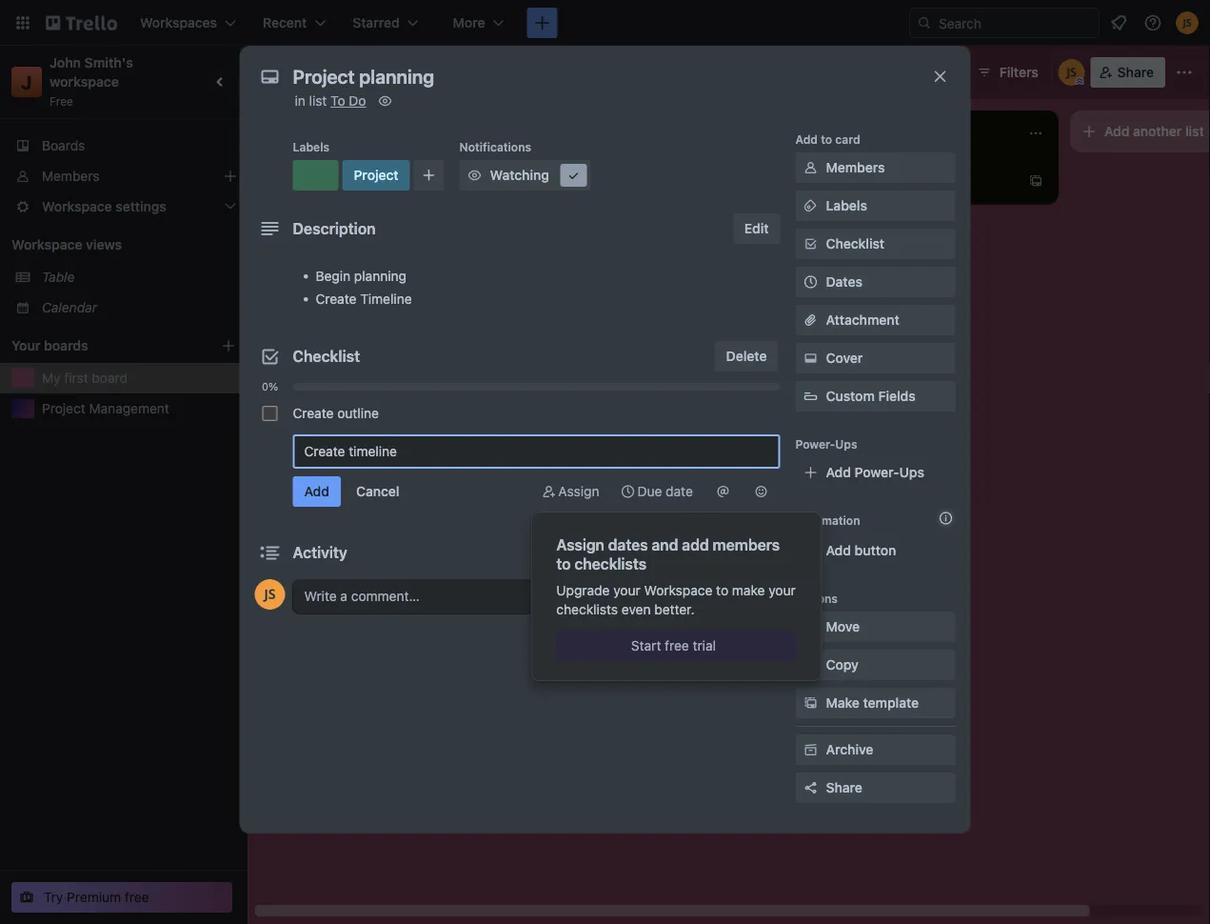 Task type: describe. For each thing, give the bounding box(es) containing it.
copy
[[826, 657, 859, 673]]

1 horizontal spatial labels
[[826, 198, 868, 213]]

calendar link
[[42, 298, 236, 317]]

2 your from the left
[[769, 583, 796, 598]]

j
[[21, 71, 32, 93]]

0 horizontal spatial share
[[826, 780, 863, 796]]

template
[[864, 695, 919, 711]]

2 vertical spatial to
[[717, 583, 729, 598]]

board inside text box
[[339, 62, 387, 82]]

filters button
[[972, 57, 1045, 88]]

upgrade
[[557, 583, 610, 598]]

Write a comment text field
[[293, 579, 781, 614]]

details
[[725, 544, 767, 560]]

1 horizontal spatial members link
[[796, 152, 956, 183]]

due date link
[[611, 476, 703, 507]]

create from template… image
[[1029, 173, 1044, 189]]

start
[[632, 638, 662, 654]]

0 horizontal spatial checklist
[[293, 347, 360, 365]]

0 horizontal spatial members link
[[0, 161, 248, 191]]

due
[[638, 484, 663, 499]]

add a card for the middle add a card button
[[568, 173, 636, 189]]

cancel link
[[345, 476, 411, 507]]

project inside 'link'
[[42, 401, 86, 416]]

add
[[682, 536, 709, 554]]

move link
[[796, 612, 956, 642]]

your boards
[[11, 338, 88, 353]]

0 horizontal spatial share button
[[796, 773, 956, 803]]

2 horizontal spatial to
[[821, 132, 833, 146]]

make template link
[[796, 688, 956, 718]]

watching button
[[460, 160, 591, 191]]

archive
[[826, 742, 874, 757]]

first inside my first board link
[[64, 370, 88, 386]]

add power-ups
[[826, 464, 925, 480]]

to
[[331, 93, 345, 109]]

star or unstar board image
[[408, 65, 423, 80]]

try premium free button
[[11, 882, 232, 913]]

john smith's workspace free
[[50, 55, 137, 108]]

list inside add another list button
[[1186, 123, 1205, 139]]

make
[[826, 695, 860, 711]]

better.
[[655, 602, 695, 617]]

cover link
[[796, 343, 956, 373]]

checklist link
[[796, 229, 956, 259]]

views
[[86, 237, 122, 252]]

0 horizontal spatial add a card button
[[267, 280, 480, 311]]

project management link
[[42, 399, 236, 418]]

create inside begin planning create timeline
[[316, 291, 357, 307]]

and
[[652, 536, 679, 554]]

search image
[[917, 15, 933, 30]]

attachment button
[[796, 305, 956, 335]]

1 your from the left
[[614, 583, 641, 598]]

sm image for cover link
[[802, 349, 821, 368]]

show details
[[687, 544, 767, 560]]

workspace
[[50, 74, 119, 90]]

delete
[[727, 348, 767, 364]]

1 horizontal spatial john smith (johnsmith38824343) image
[[1059, 59, 1086, 86]]

archive link
[[796, 735, 956, 765]]

cover
[[826, 350, 863, 366]]

description
[[293, 220, 376, 238]]

actions
[[796, 592, 838, 605]]

show details link
[[676, 537, 779, 568]]

add another list
[[1105, 123, 1205, 139]]

sm image for archive link
[[802, 740, 821, 759]]

another
[[1134, 123, 1183, 139]]

custom
[[826, 388, 875, 404]]

table link
[[42, 268, 236, 287]]

watching
[[490, 167, 550, 183]]

table
[[42, 269, 75, 285]]

edit button
[[733, 213, 781, 244]]

0 horizontal spatial power-
[[796, 437, 836, 451]]

due date
[[638, 484, 693, 499]]

move
[[826, 619, 860, 635]]

sm image for assign link
[[540, 482, 559, 501]]

try
[[44, 889, 63, 905]]

0 vertical spatial ups
[[836, 437, 858, 451]]

sm image for move link
[[802, 617, 821, 636]]

Create outline checkbox
[[262, 406, 278, 421]]

date
[[666, 484, 693, 499]]

workspace views
[[11, 237, 122, 252]]

0 horizontal spatial to
[[557, 555, 571, 573]]

sm image for due date link
[[619, 482, 638, 501]]

fields
[[879, 388, 916, 404]]

button
[[855, 543, 897, 558]]

boards link
[[0, 131, 248, 161]]

add another list button
[[1071, 111, 1211, 152]]

add board image
[[221, 338, 236, 353]]

project management
[[42, 401, 169, 416]]

members for leftmost members link
[[42, 168, 100, 184]]

0 horizontal spatial a
[[326, 287, 333, 303]]

assign for assign
[[559, 484, 600, 499]]

outline
[[337, 405, 379, 421]]

add button button
[[796, 535, 956, 566]]

assign dates and add members to checklists upgrade your workspace to make your checklists even better.
[[557, 536, 796, 617]]

0 horizontal spatial add a card
[[297, 287, 365, 303]]

labels link
[[796, 191, 956, 221]]

0 vertical spatial checklist
[[826, 236, 885, 252]]

1 vertical spatial checklists
[[557, 602, 618, 617]]

notifications
[[460, 140, 532, 153]]

1 vertical spatial create
[[293, 405, 334, 421]]

2 horizontal spatial add a card button
[[808, 166, 1021, 196]]

in
[[295, 93, 306, 109]]

my first board link
[[42, 369, 236, 388]]

sm image for copy
[[802, 655, 821, 675]]

sm image for watching
[[466, 166, 485, 185]]

filters
[[1000, 64, 1039, 80]]

even
[[622, 602, 651, 617]]

power-ups
[[796, 437, 858, 451]]

sm image right watching
[[565, 166, 584, 185]]

management
[[89, 401, 169, 416]]

1 horizontal spatial add a card button
[[537, 166, 751, 196]]

begin planning create timeline
[[316, 268, 412, 307]]

your boards with 2 items element
[[11, 334, 192, 357]]

your
[[11, 338, 40, 353]]



Task type: vqa. For each thing, say whether or not it's contained in the screenshot.
'Emma Trentman (emmatrentman)' image to the right
no



Task type: locate. For each thing, give the bounding box(es) containing it.
automation
[[796, 514, 861, 527]]

0 vertical spatial power-
[[796, 437, 836, 451]]

john smith (johnsmith38824343) image
[[1059, 59, 1086, 86], [255, 579, 285, 610]]

my
[[272, 62, 297, 82], [42, 370, 61, 386]]

power- down power-ups
[[855, 464, 900, 480]]

power-
[[796, 437, 836, 451], [855, 464, 900, 480]]

None text field
[[283, 59, 912, 93]]

planning up timeline
[[354, 268, 407, 284]]

members
[[826, 160, 886, 175], [42, 168, 100, 184]]

first inside my first board text box
[[301, 62, 335, 82]]

sm image inside assign link
[[540, 482, 559, 501]]

add a card down begin
[[297, 287, 365, 303]]

sm image right edit button
[[802, 196, 821, 215]]

a right watching button
[[597, 173, 604, 189]]

None submit
[[293, 476, 341, 507]]

1 horizontal spatial add a card
[[568, 173, 636, 189]]

0 horizontal spatial my first board
[[42, 370, 128, 386]]

workspace up better.
[[645, 583, 713, 598]]

john
[[50, 55, 81, 71]]

free
[[50, 94, 73, 108]]

begin
[[316, 268, 351, 284]]

0 vertical spatial share button
[[1092, 57, 1166, 88]]

my first board
[[272, 62, 387, 82], [42, 370, 128, 386]]

0 vertical spatial board
[[339, 62, 387, 82]]

1 horizontal spatial to
[[717, 583, 729, 598]]

color: green, title: none image up project planning
[[278, 164, 316, 171]]

add inside button
[[1105, 123, 1130, 139]]

add to card
[[796, 132, 861, 146]]

1 horizontal spatial share button
[[1092, 57, 1166, 88]]

1 vertical spatial my
[[42, 370, 61, 386]]

boards
[[42, 138, 85, 153]]

sm image inside move link
[[802, 617, 821, 636]]

sm image inside the make template link
[[802, 694, 821, 713]]

add power-ups link
[[796, 457, 956, 488]]

attachment
[[826, 312, 900, 328]]

trial
[[693, 638, 716, 654]]

to up upgrade at the bottom of the page
[[557, 555, 571, 573]]

assign inside assign link
[[559, 484, 600, 499]]

project planning link
[[278, 175, 499, 194]]

show menu image
[[1176, 63, 1195, 82]]

0%
[[262, 381, 278, 393]]

Search field
[[933, 9, 1099, 37]]

1 horizontal spatial share
[[1118, 64, 1155, 80]]

sm image inside the copy link
[[802, 655, 821, 675]]

1 horizontal spatial first
[[301, 62, 335, 82]]

1 vertical spatial to
[[557, 555, 571, 573]]

to
[[821, 132, 833, 146], [557, 555, 571, 573], [717, 583, 729, 598]]

0 horizontal spatial members
[[42, 168, 100, 184]]

in list to do
[[295, 93, 366, 109]]

a up the labels link
[[867, 173, 875, 189]]

dates
[[609, 536, 648, 554]]

sm image for right members link
[[802, 158, 821, 177]]

add button
[[826, 543, 897, 558]]

sm image left archive
[[802, 740, 821, 759]]

primary element
[[0, 0, 1211, 46]]

board
[[339, 62, 387, 82], [92, 370, 128, 386]]

1 horizontal spatial board
[[339, 62, 387, 82]]

john smith's workspace link
[[50, 55, 137, 90]]

free
[[665, 638, 690, 654], [125, 889, 149, 905]]

1 vertical spatial ups
[[900, 464, 925, 480]]

checklist up create outline
[[293, 347, 360, 365]]

1 horizontal spatial workspace
[[645, 583, 713, 598]]

dates button
[[796, 267, 956, 297]]

my inside text box
[[272, 62, 297, 82]]

0 vertical spatial planning
[[325, 177, 378, 192]]

ups up add power-ups
[[836, 437, 858, 451]]

2 horizontal spatial add a card
[[838, 173, 906, 189]]

sm image left make at the bottom
[[802, 694, 821, 713]]

0 vertical spatial my first board
[[272, 62, 387, 82]]

j link
[[11, 67, 42, 97]]

1 horizontal spatial ups
[[900, 464, 925, 480]]

labels up project planning
[[293, 140, 330, 153]]

1 horizontal spatial checklist
[[826, 236, 885, 252]]

0 vertical spatial list
[[309, 93, 327, 109]]

edit
[[745, 221, 769, 236]]

assign link
[[532, 476, 607, 507]]

1 vertical spatial list
[[1186, 123, 1205, 139]]

1 vertical spatial workspace
[[645, 583, 713, 598]]

1 vertical spatial power-
[[855, 464, 900, 480]]

sm image
[[376, 91, 395, 111], [466, 166, 485, 185], [565, 166, 584, 185], [802, 234, 821, 253], [802, 655, 821, 675], [802, 694, 821, 713]]

checklist
[[826, 236, 885, 252], [293, 347, 360, 365]]

first up in list to do
[[301, 62, 335, 82]]

to do link
[[331, 93, 366, 109]]

sm image inside cover link
[[802, 349, 821, 368]]

share button down 0 notifications icon
[[1092, 57, 1166, 88]]

members link up the labels link
[[796, 152, 956, 183]]

board up do
[[339, 62, 387, 82]]

custom fields button
[[796, 387, 956, 406]]

a down begin
[[326, 287, 333, 303]]

free left trial
[[665, 638, 690, 654]]

my down your boards
[[42, 370, 61, 386]]

planning inside begin planning create timeline
[[354, 268, 407, 284]]

members link
[[796, 152, 956, 183], [0, 161, 248, 191]]

start free trial button
[[557, 631, 797, 661]]

workspace
[[11, 237, 82, 252], [645, 583, 713, 598]]

activity
[[293, 544, 348, 562]]

members
[[713, 536, 780, 554]]

1 horizontal spatial my first board
[[272, 62, 387, 82]]

0 horizontal spatial your
[[614, 583, 641, 598]]

1 vertical spatial my first board
[[42, 370, 128, 386]]

cancel
[[356, 484, 400, 499]]

1 vertical spatial labels
[[826, 198, 868, 213]]

0 vertical spatial create
[[316, 291, 357, 307]]

ups down fields
[[900, 464, 925, 480]]

color: sky, title: "project" element
[[343, 160, 410, 191], [320, 164, 359, 178]]

share button
[[1092, 57, 1166, 88], [796, 773, 956, 803]]

checklists down dates
[[575, 555, 647, 573]]

first down boards
[[64, 370, 88, 386]]

members down add to card at the top of the page
[[826, 160, 886, 175]]

add a card button
[[537, 166, 751, 196], [808, 166, 1021, 196], [267, 280, 480, 311]]

0 horizontal spatial my
[[42, 370, 61, 386]]

share left show menu icon
[[1118, 64, 1155, 80]]

show
[[687, 544, 722, 560]]

0 vertical spatial john smith (johnsmith38824343) image
[[1059, 59, 1086, 86]]

checklist up dates
[[826, 236, 885, 252]]

board up 'project management'
[[92, 370, 128, 386]]

create board or workspace image
[[533, 13, 552, 32]]

sm image
[[802, 158, 821, 177], [802, 196, 821, 215], [802, 349, 821, 368], [540, 482, 559, 501], [619, 482, 638, 501], [714, 482, 733, 501], [752, 482, 771, 501], [802, 617, 821, 636], [802, 740, 821, 759]]

planning
[[325, 177, 378, 192], [354, 268, 407, 284]]

add
[[1105, 123, 1130, 139], [796, 132, 818, 146], [568, 173, 593, 189], [838, 173, 864, 189], [297, 287, 322, 303], [826, 464, 852, 480], [826, 543, 852, 558]]

sm image for make template
[[802, 694, 821, 713]]

sm image inside checklist link
[[802, 234, 821, 253]]

0 horizontal spatial first
[[64, 370, 88, 386]]

to up the labels link
[[821, 132, 833, 146]]

members for right members link
[[826, 160, 886, 175]]

0 horizontal spatial john smith (johnsmith38824343) image
[[255, 579, 285, 610]]

Add an item text field
[[293, 434, 781, 469]]

1 horizontal spatial free
[[665, 638, 690, 654]]

sm image inside members link
[[802, 158, 821, 177]]

my up in
[[272, 62, 297, 82]]

0 horizontal spatial list
[[309, 93, 327, 109]]

add inside 'button'
[[826, 543, 852, 558]]

create down begin
[[316, 291, 357, 307]]

Board name text field
[[263, 57, 396, 88]]

try premium free
[[44, 889, 149, 905]]

workspace inside assign dates and add members to checklists upgrade your workspace to make your checklists even better.
[[645, 583, 713, 598]]

sm image down notifications
[[466, 166, 485, 185]]

1 horizontal spatial my
[[272, 62, 297, 82]]

1 vertical spatial john smith (johnsmith38824343) image
[[255, 579, 285, 610]]

0 vertical spatial labels
[[293, 140, 330, 153]]

to left the make
[[717, 583, 729, 598]]

add a card right watching
[[568, 173, 636, 189]]

free inside button
[[665, 638, 690, 654]]

do
[[349, 93, 366, 109]]

0 vertical spatial workspace
[[11, 237, 82, 252]]

sm image left copy
[[802, 655, 821, 675]]

1 vertical spatial share
[[826, 780, 863, 796]]

list right the "another"
[[1186, 123, 1205, 139]]

dates
[[826, 274, 863, 290]]

my first board down the your boards with 2 items element on the top left of page
[[42, 370, 128, 386]]

open information menu image
[[1144, 13, 1163, 32]]

1 vertical spatial checklist
[[293, 347, 360, 365]]

1 horizontal spatial a
[[597, 173, 604, 189]]

first
[[301, 62, 335, 82], [64, 370, 88, 386]]

sm image right date
[[714, 482, 733, 501]]

color: green, title: none image
[[293, 160, 339, 191], [278, 164, 316, 171]]

0 horizontal spatial workspace
[[11, 237, 82, 252]]

sm image inside the labels link
[[802, 196, 821, 215]]

share
[[1118, 64, 1155, 80], [826, 780, 863, 796]]

sm image inside archive link
[[802, 740, 821, 759]]

automation image
[[937, 57, 964, 84]]

workspace up table
[[11, 237, 82, 252]]

copy link
[[796, 650, 956, 680]]

1 vertical spatial board
[[92, 370, 128, 386]]

0 horizontal spatial ups
[[836, 437, 858, 451]]

1 vertical spatial assign
[[557, 536, 605, 554]]

1 vertical spatial share button
[[796, 773, 956, 803]]

members down boards
[[42, 168, 100, 184]]

project planning
[[278, 177, 378, 192]]

assign for assign dates and add members to checklists upgrade your workspace to make your checklists even better.
[[557, 536, 605, 554]]

calendar
[[42, 300, 97, 315]]

create outline
[[293, 405, 379, 421]]

1 horizontal spatial your
[[769, 583, 796, 598]]

premium
[[67, 889, 121, 905]]

free right premium
[[125, 889, 149, 905]]

sm image for the labels link
[[802, 196, 821, 215]]

labels up checklist link
[[826, 198, 868, 213]]

planning for project planning
[[325, 177, 378, 192]]

your up even
[[614, 583, 641, 598]]

0 vertical spatial assign
[[559, 484, 600, 499]]

checklists down upgrade at the bottom of the page
[[557, 602, 618, 617]]

0 horizontal spatial free
[[125, 889, 149, 905]]

1 horizontal spatial list
[[1186, 123, 1205, 139]]

sm image left date
[[619, 482, 638, 501]]

assign inside assign dates and add members to checklists upgrade your workspace to make your checklists even better.
[[557, 536, 605, 554]]

my first board up in list to do
[[272, 62, 387, 82]]

list right in
[[309, 93, 327, 109]]

sm image down add to card at the top of the page
[[802, 158, 821, 177]]

your right the make
[[769, 583, 796, 598]]

a
[[597, 173, 604, 189], [867, 173, 875, 189], [326, 287, 333, 303]]

boards
[[44, 338, 88, 353]]

0 vertical spatial share
[[1118, 64, 1155, 80]]

sm image down actions
[[802, 617, 821, 636]]

0 vertical spatial first
[[301, 62, 335, 82]]

planning up description
[[325, 177, 378, 192]]

my first board inside text box
[[272, 62, 387, 82]]

sm image inside due date link
[[619, 482, 638, 501]]

0 vertical spatial free
[[665, 638, 690, 654]]

0 horizontal spatial labels
[[293, 140, 330, 153]]

create right create outline checkbox
[[293, 405, 334, 421]]

0 horizontal spatial board
[[92, 370, 128, 386]]

sm image for checklist
[[802, 234, 821, 253]]

add a card for add a card button to the right
[[838, 173, 906, 189]]

add a card up the labels link
[[838, 173, 906, 189]]

0 vertical spatial to
[[821, 132, 833, 146]]

1 horizontal spatial members
[[826, 160, 886, 175]]

share down archive
[[826, 780, 863, 796]]

sm image down add an item text field
[[540, 482, 559, 501]]

john smith (johnsmith38824343) image
[[1177, 11, 1199, 34]]

card
[[836, 132, 861, 146], [607, 173, 636, 189], [878, 173, 906, 189], [337, 287, 365, 303]]

sm image right edit button
[[802, 234, 821, 253]]

2 horizontal spatial a
[[867, 173, 875, 189]]

1 horizontal spatial power-
[[855, 464, 900, 480]]

timeline
[[360, 291, 412, 307]]

make
[[733, 583, 765, 598]]

0 vertical spatial my
[[272, 62, 297, 82]]

power- down custom
[[796, 437, 836, 451]]

planning for begin planning create timeline
[[354, 268, 407, 284]]

assign down add an item text field
[[559, 484, 600, 499]]

labels
[[293, 140, 330, 153], [826, 198, 868, 213]]

1 vertical spatial planning
[[354, 268, 407, 284]]

free inside button
[[125, 889, 149, 905]]

members link down boards
[[0, 161, 248, 191]]

share button down archive link
[[796, 773, 956, 803]]

delete link
[[715, 341, 779, 372]]

0 notifications image
[[1108, 11, 1131, 34]]

1 vertical spatial first
[[64, 370, 88, 386]]

make template
[[826, 695, 919, 711]]

assign up upgrade at the bottom of the page
[[557, 536, 605, 554]]

sm image up 'members' at the right bottom
[[752, 482, 771, 501]]

0 vertical spatial checklists
[[575, 555, 647, 573]]

sm image left cover
[[802, 349, 821, 368]]

color: green, title: none image up description
[[293, 160, 339, 191]]

start free trial
[[632, 638, 716, 654]]

1 vertical spatial free
[[125, 889, 149, 905]]

sm image right do
[[376, 91, 395, 111]]



